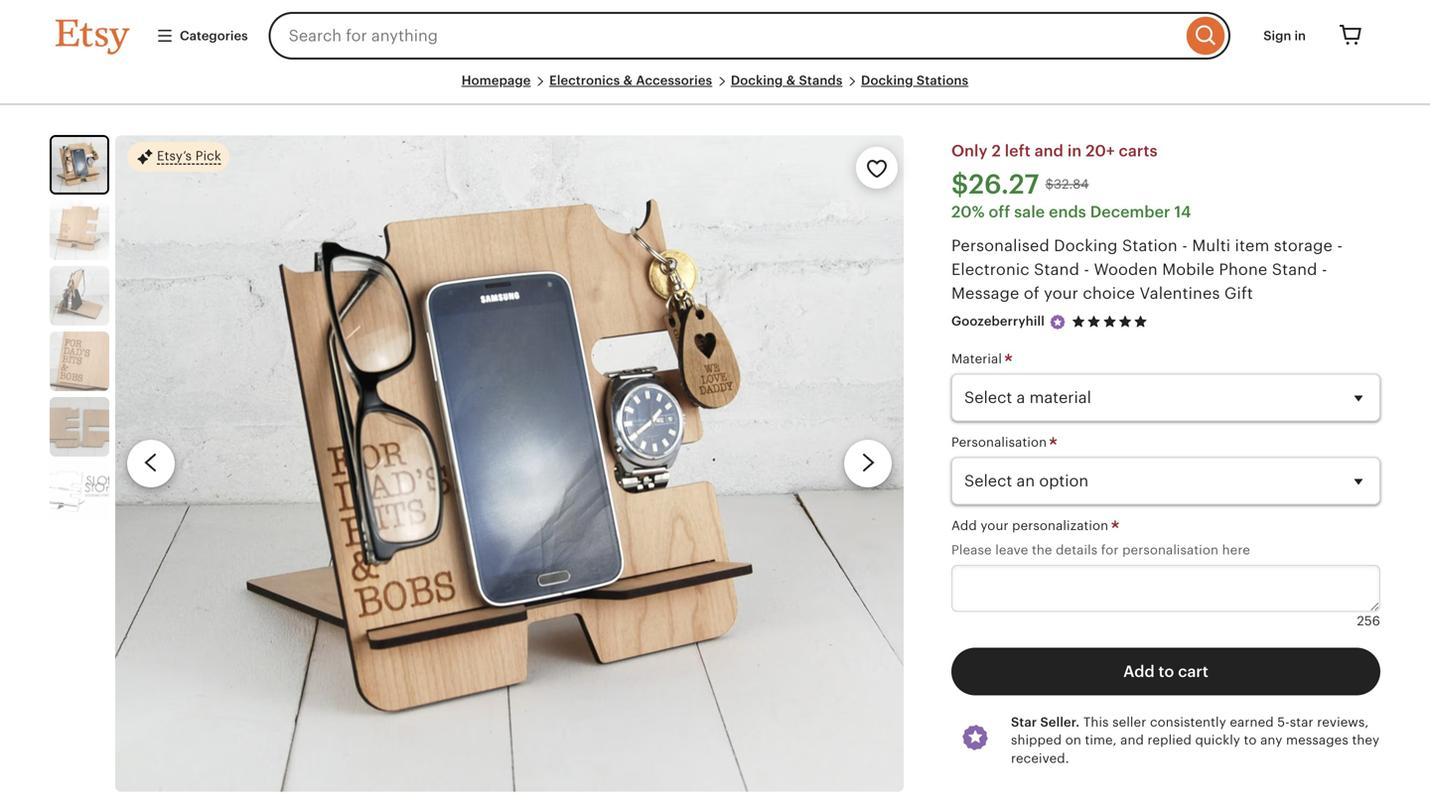 Task type: locate. For each thing, give the bounding box(es) containing it.
and right left
[[1035, 142, 1064, 160]]

and
[[1035, 142, 1064, 160], [1121, 733, 1144, 748]]

docking stations link
[[861, 73, 969, 88]]

0 vertical spatial add
[[952, 519, 977, 534]]

categories
[[180, 28, 248, 43]]

0 horizontal spatial docking
[[731, 73, 783, 88]]

docking stations
[[861, 73, 969, 88]]

your
[[1044, 284, 1079, 302], [981, 519, 1009, 534]]

electronics & accessories
[[549, 73, 712, 88]]

personalised docking station multi item storage electronic image 2 image
[[50, 201, 109, 260]]

star seller.
[[1011, 715, 1080, 730]]

personalised docking station multi item storage electronic image 1 image
[[115, 135, 904, 792], [52, 137, 107, 193]]

they
[[1352, 733, 1380, 748]]

1 horizontal spatial add
[[1124, 663, 1155, 681]]

0 horizontal spatial stand
[[1034, 261, 1080, 278]]

1 vertical spatial to
[[1244, 733, 1257, 748]]

&
[[623, 73, 633, 88], [786, 73, 796, 88]]

1 & from the left
[[623, 73, 633, 88]]

earned
[[1230, 715, 1274, 730]]

stand down "storage"
[[1272, 261, 1318, 278]]

5-
[[1278, 715, 1290, 730]]

None search field
[[269, 12, 1231, 60]]

please leave the details for personalisation here
[[952, 543, 1251, 558]]

docking & stands link
[[731, 73, 843, 88]]

your up leave
[[981, 519, 1009, 534]]

docking for docking & stands
[[731, 73, 783, 88]]

docking left stations
[[861, 73, 914, 88]]

& left stands
[[786, 73, 796, 88]]

in
[[1295, 28, 1306, 43], [1068, 142, 1082, 160]]

0 horizontal spatial and
[[1035, 142, 1064, 160]]

this seller consistently earned 5-star reviews, shipped on time, and replied quickly to any messages they received.
[[1011, 715, 1380, 766]]

consistently
[[1150, 715, 1227, 730]]

phone
[[1219, 261, 1268, 278]]

add to cart button
[[952, 648, 1381, 696]]

1 vertical spatial and
[[1121, 733, 1144, 748]]

& for electronics
[[623, 73, 633, 88]]

etsy's pick
[[157, 149, 221, 163]]

add inside button
[[1124, 663, 1155, 681]]

1 horizontal spatial to
[[1244, 733, 1257, 748]]

20% off sale ends december 14
[[952, 203, 1192, 221]]

docking down search for anything text field
[[731, 73, 783, 88]]

to inside this seller consistently earned 5-star reviews, shipped on time, and replied quickly to any messages they received.
[[1244, 733, 1257, 748]]

time,
[[1085, 733, 1117, 748]]

-
[[1182, 237, 1188, 255], [1337, 237, 1343, 255], [1084, 261, 1090, 278], [1322, 261, 1328, 278]]

1 horizontal spatial in
[[1295, 28, 1306, 43]]

your up star_seller icon
[[1044, 284, 1079, 302]]

2 & from the left
[[786, 73, 796, 88]]

of
[[1024, 284, 1040, 302]]

1 horizontal spatial your
[[1044, 284, 1079, 302]]

and down seller
[[1121, 733, 1144, 748]]

accessories
[[636, 73, 712, 88]]

20+
[[1086, 142, 1115, 160]]

docking
[[731, 73, 783, 88], [861, 73, 914, 88], [1054, 237, 1118, 255]]

gift
[[1225, 284, 1254, 302]]

sale
[[1014, 203, 1045, 221]]

0 vertical spatial to
[[1159, 663, 1174, 681]]

wooden
[[1094, 261, 1158, 278]]

2
[[992, 142, 1001, 160]]

add for add to cart
[[1124, 663, 1155, 681]]

to left cart
[[1159, 663, 1174, 681]]

goozeberryhill link
[[952, 314, 1045, 329]]

1 horizontal spatial personalised docking station multi item storage electronic image 1 image
[[115, 135, 904, 792]]

choice
[[1083, 284, 1136, 302]]

pick
[[195, 149, 221, 163]]

1 horizontal spatial and
[[1121, 733, 1144, 748]]

20%
[[952, 203, 985, 221]]

0 vertical spatial and
[[1035, 142, 1064, 160]]

and inside this seller consistently earned 5-star reviews, shipped on time, and replied quickly to any messages they received.
[[1121, 733, 1144, 748]]

to
[[1159, 663, 1174, 681], [1244, 733, 1257, 748]]

personalised
[[952, 237, 1050, 255]]

add up please
[[952, 519, 977, 534]]

carts
[[1119, 142, 1158, 160]]

in right the sign
[[1295, 28, 1306, 43]]

received.
[[1011, 751, 1069, 766]]

the
[[1032, 543, 1053, 558]]

0 vertical spatial in
[[1295, 28, 1306, 43]]

electronics & accessories link
[[549, 73, 712, 88]]

1 horizontal spatial stand
[[1272, 261, 1318, 278]]

please
[[952, 543, 992, 558]]

docking down 20% off sale ends december 14
[[1054, 237, 1118, 255]]

on
[[1066, 733, 1082, 748]]

to down earned
[[1244, 733, 1257, 748]]

only 2 left and in 20+ carts
[[952, 142, 1158, 160]]

1 vertical spatial your
[[981, 519, 1009, 534]]

sign in
[[1264, 28, 1306, 43]]

categories button
[[141, 18, 263, 54]]

stand
[[1034, 261, 1080, 278], [1272, 261, 1318, 278]]

& right 'electronics'
[[623, 73, 633, 88]]

- right "storage"
[[1337, 237, 1343, 255]]

menu bar
[[56, 72, 1375, 105]]

0 vertical spatial your
[[1044, 284, 1079, 302]]

homepage
[[462, 73, 531, 88]]

add
[[952, 519, 977, 534], [1124, 663, 1155, 681]]

0 horizontal spatial to
[[1159, 663, 1174, 681]]

item
[[1235, 237, 1270, 255]]

to inside add to cart button
[[1159, 663, 1174, 681]]

0 horizontal spatial &
[[623, 73, 633, 88]]

for
[[1101, 543, 1119, 558]]

material
[[952, 351, 1006, 366]]

personalised docking station - multi item storage - electronic stand - wooden mobile phone stand - message of your choice  valentines gift
[[952, 237, 1343, 302]]

add to cart
[[1124, 663, 1209, 681]]

banner
[[20, 0, 1411, 72]]

Search for anything text field
[[269, 12, 1182, 60]]

1 horizontal spatial docking
[[861, 73, 914, 88]]

1 vertical spatial in
[[1068, 142, 1082, 160]]

2 horizontal spatial docking
[[1054, 237, 1118, 255]]

sign in button
[[1249, 18, 1321, 54]]

stand up of
[[1034, 261, 1080, 278]]

valentines
[[1140, 284, 1220, 302]]

1 vertical spatial add
[[1124, 663, 1155, 681]]

electronic
[[952, 261, 1030, 278]]

$26.27 $32.84
[[952, 169, 1089, 200]]

here
[[1222, 543, 1251, 558]]

message
[[952, 284, 1020, 302]]

add up seller
[[1124, 663, 1155, 681]]

personalised docking station multi item storage electronic image 6 image
[[50, 463, 109, 523]]

1 horizontal spatial &
[[786, 73, 796, 88]]

in left 20+
[[1068, 142, 1082, 160]]

quickly
[[1195, 733, 1241, 748]]

0 horizontal spatial add
[[952, 519, 977, 534]]

homepage link
[[462, 73, 531, 88]]



Task type: describe. For each thing, give the bounding box(es) containing it.
$26.27
[[952, 169, 1040, 200]]

in inside the 'sign in' button
[[1295, 28, 1306, 43]]

$32.84
[[1046, 177, 1089, 192]]

0 horizontal spatial personalised docking station multi item storage electronic image 1 image
[[52, 137, 107, 193]]

station
[[1122, 237, 1178, 255]]

off
[[989, 203, 1011, 221]]

electronics
[[549, 73, 620, 88]]

personalised docking station multi item storage electronic image 4 image
[[50, 332, 109, 392]]

details
[[1056, 543, 1098, 558]]

seller.
[[1040, 715, 1080, 730]]

etsy's
[[157, 149, 192, 163]]

personalization
[[1012, 519, 1109, 534]]

stands
[[799, 73, 843, 88]]

storage
[[1274, 237, 1333, 255]]

- up choice
[[1084, 261, 1090, 278]]

cart
[[1178, 663, 1209, 681]]

star_seller image
[[1049, 313, 1067, 331]]

- down "storage"
[[1322, 261, 1328, 278]]

docking inside personalised docking station - multi item storage - electronic stand - wooden mobile phone stand - message of your choice  valentines gift
[[1054, 237, 1118, 255]]

personalised docking station multi item storage electronic image 5 image
[[50, 398, 109, 457]]

replied
[[1148, 733, 1192, 748]]

256
[[1357, 614, 1381, 629]]

stations
[[917, 73, 969, 88]]

messages
[[1286, 733, 1349, 748]]

star
[[1011, 715, 1037, 730]]

docking for docking stations
[[861, 73, 914, 88]]

personalisation
[[1123, 543, 1219, 558]]

2 stand from the left
[[1272, 261, 1318, 278]]

& for docking
[[786, 73, 796, 88]]

personalisation
[[952, 435, 1051, 450]]

sign
[[1264, 28, 1292, 43]]

shipped
[[1011, 733, 1062, 748]]

leave
[[996, 543, 1028, 558]]

14
[[1175, 203, 1192, 221]]

banner containing categories
[[20, 0, 1411, 72]]

0 horizontal spatial your
[[981, 519, 1009, 534]]

this
[[1084, 715, 1109, 730]]

only
[[952, 142, 988, 160]]

multi
[[1192, 237, 1231, 255]]

goozeberryhill
[[952, 314, 1045, 329]]

december
[[1090, 203, 1171, 221]]

your inside personalised docking station - multi item storage - electronic stand - wooden mobile phone stand - message of your choice  valentines gift
[[1044, 284, 1079, 302]]

add your personalization
[[952, 519, 1112, 534]]

menu bar containing homepage
[[56, 72, 1375, 105]]

seller
[[1113, 715, 1147, 730]]

mobile
[[1162, 261, 1215, 278]]

reviews,
[[1317, 715, 1369, 730]]

etsy's pick button
[[127, 141, 229, 173]]

personalised docking station multi item storage electronic image 3 image
[[50, 266, 109, 326]]

0 horizontal spatial in
[[1068, 142, 1082, 160]]

docking & stands
[[731, 73, 843, 88]]

1 stand from the left
[[1034, 261, 1080, 278]]

any
[[1261, 733, 1283, 748]]

Add your personalization text field
[[952, 565, 1381, 612]]

left
[[1005, 142, 1031, 160]]

- up mobile
[[1182, 237, 1188, 255]]

add for add your personalization
[[952, 519, 977, 534]]

ends
[[1049, 203, 1087, 221]]

star
[[1290, 715, 1314, 730]]



Task type: vqa. For each thing, say whether or not it's contained in the screenshot.
5 views in the last 24 hours $15.99
no



